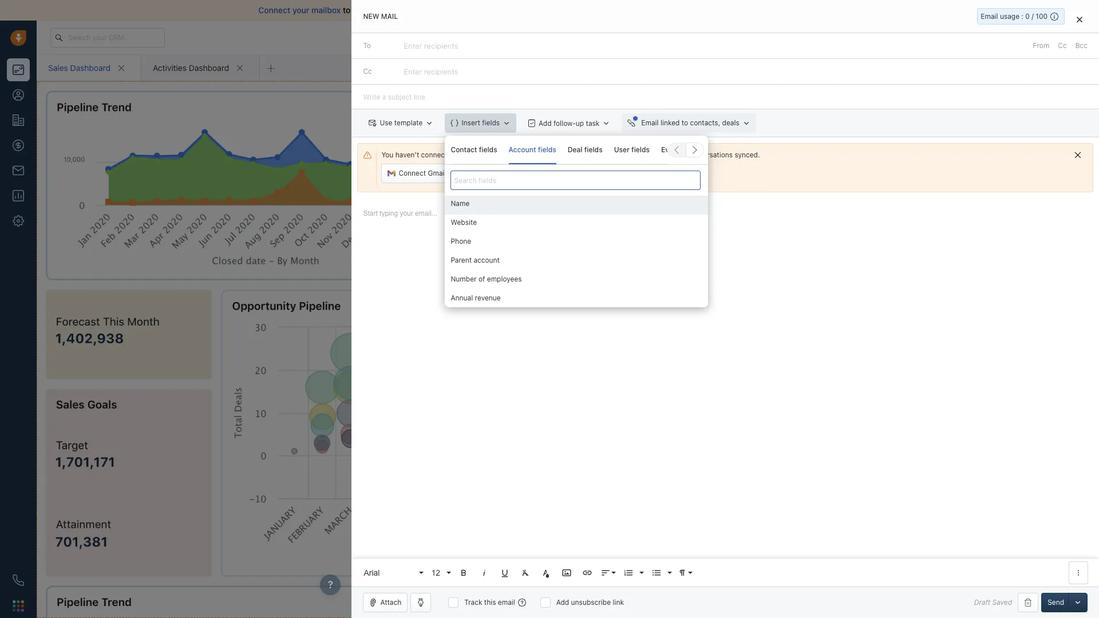 Task type: locate. For each thing, give the bounding box(es) containing it.
synced.
[[735, 151, 760, 159]]

0 vertical spatial add
[[539, 119, 552, 127]]

fields for contact fields
[[479, 145, 497, 154]]

email right 'different'
[[539, 169, 556, 178]]

2 vertical spatial email
[[498, 599, 515, 607]]

of right number
[[479, 275, 485, 284]]

Search your CRM... text field
[[50, 28, 165, 47]]

fields for user fields
[[632, 145, 650, 154]]

explore plans link
[[877, 30, 934, 44]]

dashboard for activities dashboard
[[189, 63, 229, 72]]

fields right event
[[682, 145, 700, 154]]

email linked to contacts, deals button
[[622, 113, 756, 133]]

dialog
[[352, 0, 1100, 619]]

fields inside 'account fields' link
[[538, 145, 557, 154]]

fields inside contact fields link
[[479, 145, 497, 154]]

to right linked
[[682, 119, 689, 127]]

account
[[474, 256, 500, 265]]

1 vertical spatial email
[[642, 119, 659, 127]]

your right keep
[[672, 151, 686, 159]]

email image
[[986, 33, 994, 42]]

insert link (⌘k) image
[[583, 568, 593, 578]]

dashboard
[[70, 63, 111, 72], [189, 63, 229, 72]]

deal fields link
[[568, 136, 603, 164]]

crm.
[[576, 151, 593, 159]]

cc
[[1059, 41, 1067, 50], [363, 67, 372, 76]]

1 vertical spatial your
[[672, 151, 686, 159]]

0 vertical spatial email
[[981, 12, 999, 21]]

dashboard right activities
[[189, 63, 229, 72]]

insert
[[462, 119, 480, 127]]

website
[[451, 218, 477, 227]]

0
[[1026, 12, 1030, 21]]

1 horizontal spatial your
[[672, 151, 686, 159]]

send
[[1048, 599, 1065, 607]]

a
[[504, 169, 508, 178]]

application
[[352, 198, 1100, 587]]

1 horizontal spatial dashboard
[[189, 63, 229, 72]]

0 horizontal spatial dashboard
[[70, 63, 111, 72]]

email left linked
[[642, 119, 659, 127]]

connect for connect your mailbox to improve deliverability and enable 2-way sync of email conversations.
[[259, 5, 291, 15]]

unordered list image
[[652, 568, 662, 578]]

1 horizontal spatial add
[[557, 599, 569, 607]]

Enter recipients text field
[[404, 63, 461, 81]]

freshworks switcher image
[[13, 601, 24, 612]]

to right mailbox
[[343, 5, 351, 15]]

0 horizontal spatial of
[[479, 275, 485, 284]]

you
[[382, 151, 394, 159]]

cc left bcc
[[1059, 41, 1067, 50]]

up
[[576, 119, 584, 127]]

use template button
[[363, 113, 440, 133]]

way
[[488, 5, 503, 15]]

parent account
[[451, 256, 500, 265]]

fields left the
[[538, 145, 557, 154]]

fields right deal
[[585, 145, 603, 154]]

2 dashboard from the left
[[189, 63, 229, 72]]

1 vertical spatial cc
[[363, 67, 372, 76]]

1 horizontal spatial cc
[[1059, 41, 1067, 50]]

connected
[[421, 151, 456, 159]]

improve
[[353, 5, 383, 15]]

activities dashboard
[[153, 63, 229, 72]]

your
[[293, 5, 310, 15], [672, 151, 686, 159]]

0 vertical spatial cc
[[1059, 41, 1067, 50]]

email right the "sync" on the left of page
[[535, 5, 555, 15]]

of
[[525, 5, 533, 15], [479, 275, 485, 284]]

1 horizontal spatial of
[[525, 5, 533, 15]]

group
[[445, 196, 709, 368]]

0 vertical spatial of
[[525, 5, 533, 15]]

/
[[1032, 12, 1034, 21]]

account fields
[[509, 145, 557, 154]]

100
[[1036, 12, 1048, 21]]

1 dashboard from the left
[[70, 63, 111, 72]]

0 horizontal spatial add
[[539, 119, 552, 127]]

fields right it
[[632, 145, 650, 154]]

email
[[981, 12, 999, 21], [642, 119, 659, 127]]

Write a subject line text field
[[352, 85, 1100, 109]]

1 vertical spatial email
[[539, 169, 556, 178]]

cc down to
[[363, 67, 372, 76]]

connect left mailbox
[[259, 5, 291, 15]]

connect
[[259, 5, 291, 15], [595, 151, 623, 159], [399, 169, 426, 178], [475, 169, 502, 178]]

contact fields link
[[451, 136, 497, 164]]

add left follow-
[[539, 119, 552, 127]]

email inside "button"
[[642, 119, 659, 127]]

connect left it
[[595, 151, 623, 159]]

add follow-up task button
[[522, 113, 616, 133], [522, 113, 616, 133]]

clear formatting image
[[521, 568, 531, 578]]

name
[[451, 199, 470, 208]]

phone image
[[13, 575, 24, 586]]

annual revenue
[[451, 294, 501, 302]]

to
[[343, 5, 351, 15], [682, 119, 689, 127], [555, 151, 562, 159], [646, 151, 652, 159]]

1 horizontal spatial email
[[981, 12, 999, 21]]

annual
[[451, 294, 473, 302]]

your left mailbox
[[293, 5, 310, 15]]

phone
[[451, 237, 471, 246]]

add left unsubscribe
[[557, 599, 569, 607]]

number of employees
[[451, 275, 522, 284]]

new mail
[[363, 12, 398, 21]]

fields inside event fields link
[[682, 145, 700, 154]]

arial button
[[360, 562, 425, 585]]

fields inside insert fields dropdown button
[[482, 119, 500, 127]]

fields inside user fields link
[[632, 145, 650, 154]]

ordered list image
[[624, 568, 634, 578]]

fields right contact
[[479, 145, 497, 154]]

add
[[539, 119, 552, 127], [557, 599, 569, 607]]

connect for connect a different email
[[475, 169, 502, 178]]

1 vertical spatial add
[[557, 599, 569, 607]]

event fields
[[662, 145, 700, 154]]

email left usage
[[981, 12, 999, 21]]

mail
[[381, 12, 398, 21]]

fields inside deal fields link
[[585, 145, 603, 154]]

keep
[[654, 151, 670, 159]]

connect down haven't
[[399, 169, 426, 178]]

arial
[[364, 568, 380, 578]]

add for add follow-up task
[[539, 119, 552, 127]]

draft saved
[[975, 599, 1013, 607]]

unsubscribe
[[571, 599, 611, 607]]

add follow-up task
[[539, 119, 600, 127]]

bold (⌘b) image
[[459, 568, 469, 578]]

Enter recipients text field
[[404, 37, 461, 55]]

dashboard right sales
[[70, 63, 111, 72]]

more misc image
[[1074, 568, 1084, 578]]

connect a different email button
[[458, 164, 563, 183]]

follow-
[[554, 119, 576, 127]]

fields for event fields
[[682, 145, 700, 154]]

1 vertical spatial of
[[479, 275, 485, 284]]

haven't
[[396, 151, 419, 159]]

in
[[832, 33, 837, 41]]

email right this
[[498, 599, 515, 607]]

0 horizontal spatial cc
[[363, 67, 372, 76]]

use template
[[380, 119, 423, 127]]

connect left the a
[[475, 169, 502, 178]]

enable
[[452, 5, 477, 15]]

0 horizontal spatial your
[[293, 5, 310, 15]]

application containing arial
[[352, 198, 1100, 587]]

of right the "sync" on the left of page
[[525, 5, 533, 15]]

fields right insert
[[482, 119, 500, 127]]

revenue
[[475, 294, 501, 302]]

text color image
[[541, 568, 552, 578]]

0 horizontal spatial email
[[642, 119, 659, 127]]

to inside "button"
[[682, 119, 689, 127]]

email
[[535, 5, 555, 15], [539, 169, 556, 178], [498, 599, 515, 607]]

account fields link
[[509, 136, 557, 164]]

activities
[[153, 63, 187, 72]]

attach button
[[363, 593, 408, 613]]

fields
[[482, 119, 500, 127], [479, 145, 497, 154], [538, 145, 557, 154], [585, 145, 603, 154], [632, 145, 650, 154], [682, 145, 700, 154]]

0 vertical spatial email
[[535, 5, 555, 15]]

italic (⌘i) image
[[480, 568, 490, 578]]



Task type: describe. For each thing, give the bounding box(es) containing it.
conversations
[[688, 151, 733, 159]]

plans
[[910, 33, 928, 41]]

user fields
[[614, 145, 650, 154]]

email linked to contacts, deals
[[642, 119, 740, 127]]

now
[[631, 151, 644, 159]]

mailbox
[[312, 5, 341, 15]]

insert image (⌘p) image
[[562, 568, 572, 578]]

track
[[465, 599, 482, 607]]

21
[[839, 33, 846, 41]]

draft
[[975, 599, 991, 607]]

phone element
[[7, 569, 30, 592]]

trial
[[802, 33, 814, 41]]

different
[[510, 169, 537, 178]]

ben.nelson1980@gmail.com
[[458, 151, 553, 159]]

link
[[613, 599, 624, 607]]

user
[[614, 145, 630, 154]]

deals
[[723, 119, 740, 127]]

contacts,
[[690, 119, 721, 127]]

your inside dialog
[[672, 151, 686, 159]]

template
[[394, 119, 423, 127]]

add for add unsubscribe link
[[557, 599, 569, 607]]

the
[[563, 151, 574, 159]]

account
[[509, 145, 536, 154]]

your trial ends in 21 days
[[786, 33, 862, 41]]

deal
[[568, 145, 583, 154]]

close image
[[1077, 16, 1083, 23]]

saved
[[993, 599, 1013, 607]]

paragraph format image
[[678, 568, 688, 578]]

you haven't connected ben.nelson1980@gmail.com to the crm. connect it now to keep your conversations synced.
[[382, 151, 760, 159]]

email for email usage : 0 / 100
[[981, 12, 999, 21]]

and
[[436, 5, 450, 15]]

email for email linked to contacts, deals
[[642, 119, 659, 127]]

12 button
[[427, 562, 453, 585]]

gmail
[[428, 169, 446, 178]]

0 vertical spatial your
[[293, 5, 310, 15]]

explore plans
[[883, 33, 928, 41]]

underline (⌘u) image
[[500, 568, 511, 578]]

fields for account fields
[[538, 145, 557, 154]]

your
[[786, 33, 800, 41]]

explore
[[883, 33, 908, 41]]

bcc
[[1076, 41, 1088, 50]]

align image
[[601, 568, 611, 578]]

deliverability
[[385, 5, 434, 15]]

sales dashboard
[[48, 63, 111, 72]]

2-
[[479, 5, 488, 15]]

send button
[[1042, 593, 1071, 613]]

12
[[432, 568, 440, 578]]

this
[[484, 599, 496, 607]]

email usage : 0 / 100
[[981, 12, 1048, 21]]

connect a different email
[[475, 169, 556, 178]]

group containing name
[[445, 196, 709, 368]]

connect gmail button
[[382, 164, 453, 183]]

connect gmail
[[399, 169, 446, 178]]

employees
[[487, 275, 522, 284]]

parent
[[451, 256, 472, 265]]

days
[[848, 33, 862, 41]]

from
[[1034, 41, 1050, 50]]

fields for deal fields
[[585, 145, 603, 154]]

to
[[363, 41, 371, 50]]

attach
[[381, 599, 402, 607]]

linked
[[661, 119, 680, 127]]

fields for insert fields
[[482, 119, 500, 127]]

to right now
[[646, 151, 652, 159]]

ends
[[815, 33, 830, 41]]

connect for connect gmail
[[399, 169, 426, 178]]

event
[[662, 145, 680, 154]]

close image
[[1082, 7, 1088, 13]]

dashboard for sales dashboard
[[70, 63, 111, 72]]

sales
[[48, 63, 68, 72]]

connect your mailbox to improve deliverability and enable 2-way sync of email conversations.
[[259, 5, 612, 15]]

to left the
[[555, 151, 562, 159]]

sync
[[505, 5, 523, 15]]

task
[[586, 119, 600, 127]]

contact
[[451, 145, 477, 154]]

usage
[[1001, 12, 1020, 21]]

Search fields search field
[[451, 171, 701, 190]]

event fields link
[[662, 136, 700, 164]]

connect your mailbox link
[[259, 5, 343, 15]]

deal fields
[[568, 145, 603, 154]]

number
[[451, 275, 477, 284]]

track this email
[[465, 599, 515, 607]]

insert fields button
[[445, 113, 517, 133]]

dialog containing arial
[[352, 0, 1100, 619]]

conversations.
[[557, 5, 612, 15]]

user fields link
[[614, 136, 650, 164]]

contact fields
[[451, 145, 497, 154]]

email inside button
[[539, 169, 556, 178]]

add unsubscribe link
[[557, 599, 624, 607]]

:
[[1022, 12, 1024, 21]]

it
[[624, 151, 629, 159]]



Task type: vqa. For each thing, say whether or not it's contained in the screenshot.
Discovery option
no



